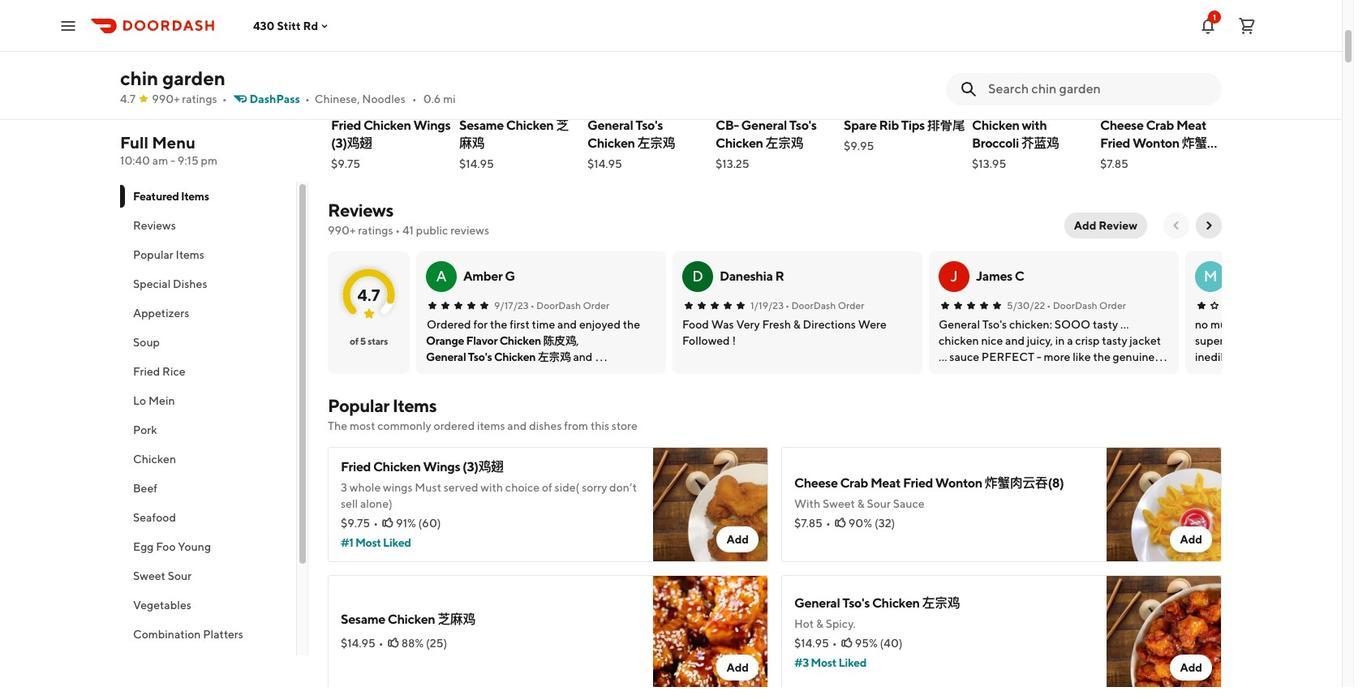 Task type: vqa. For each thing, say whether or not it's contained in the screenshot.
Angeles
no



Task type: locate. For each thing, give the bounding box(es) containing it.
egg foo young button
[[120, 532, 296, 562]]

1 horizontal spatial ratings
[[358, 224, 393, 237]]

0 vertical spatial &
[[857, 497, 865, 510]]

of 5 stars
[[350, 335, 388, 347]]

0 horizontal spatial order
[[583, 299, 610, 312]]

wonton left 炸蟹肉云吞(8)
[[935, 475, 983, 491]]

orange
[[426, 334, 464, 347]]

-
[[170, 154, 175, 167]]

cheese crab meat fried wonton 炸蟹肉云吞(8) with sweet & sour sauce
[[794, 475, 1064, 510]]

90%
[[849, 517, 872, 530]]

most right #1
[[355, 536, 381, 549]]

1 horizontal spatial most
[[811, 656, 837, 669]]

1 horizontal spatial &
[[857, 497, 865, 510]]

• left 88%
[[379, 637, 384, 650]]

wings down "0.6"
[[413, 118, 451, 133]]

3 • doordash order from the left
[[1047, 299, 1126, 312]]

#3
[[794, 656, 809, 669]]

95%
[[855, 637, 878, 650]]

c
[[1015, 269, 1024, 284]]

general inside 'cb- general tso's chicken 左宗鸡 $13.25'
[[741, 118, 787, 133]]

芝麻鸡
[[438, 612, 475, 627]]

$9.75 down sell
[[341, 517, 370, 530]]

fried for fried rice
[[133, 365, 160, 378]]

1 horizontal spatial • doordash order
[[785, 299, 865, 312]]

• down garden
[[222, 93, 227, 105]]

general right cb-
[[741, 118, 787, 133]]

$14.95 • down hot
[[794, 637, 837, 650]]

this
[[591, 420, 609, 432]]

1 vertical spatial with
[[481, 481, 503, 494]]

1 horizontal spatial sour
[[867, 497, 891, 510]]

fried chicken wings (3)鸡翅 $9.75
[[331, 118, 451, 170]]

3 order from the left
[[1100, 299, 1126, 312]]

1 vertical spatial &
[[816, 617, 824, 630]]

0 vertical spatial $7.85
[[1100, 157, 1129, 170]]

$7.85
[[1100, 157, 1129, 170], [794, 517, 823, 530]]

0 horizontal spatial 4.7
[[120, 93, 136, 105]]

0 vertical spatial sour
[[867, 497, 891, 510]]

crab down 'item search' search box
[[1146, 118, 1174, 133]]

items up dishes
[[176, 248, 204, 261]]

wings inside fried chicken wings (3)鸡翅 $9.75
[[413, 118, 451, 133]]

1 order from the left
[[583, 299, 610, 312]]

0 vertical spatial sweet
[[823, 497, 855, 510]]

liked for tso's
[[839, 656, 867, 669]]

amber g
[[463, 269, 515, 284]]

1 vertical spatial popular
[[328, 395, 389, 416]]

sesame
[[459, 118, 504, 133], [341, 612, 385, 627]]

$14.95 •
[[341, 637, 384, 650], [794, 637, 837, 650]]

(3)鸡翅 inside fried chicken wings (3)鸡翅 3 whole wings must served with choice of side( sorry don't sell alone)
[[463, 459, 504, 475]]

1 horizontal spatial popular
[[328, 395, 389, 416]]

wonton up 云吞(8)
[[1133, 136, 1180, 151]]

ratings down reviews link
[[358, 224, 393, 237]]

1 vertical spatial sesame
[[341, 612, 385, 627]]

0 vertical spatial popular
[[133, 248, 173, 261]]

0 horizontal spatial popular
[[133, 248, 173, 261]]

0 horizontal spatial meat
[[871, 475, 901, 491]]

0 vertical spatial sesame chicken 芝麻鸡 image
[[459, 0, 581, 110]]

cheese up with
[[794, 475, 838, 491]]

items up commonly
[[392, 395, 437, 416]]

dashpass
[[250, 93, 300, 105]]

popular up most on the bottom
[[328, 395, 389, 416]]

fried rice
[[133, 365, 185, 378]]

reviews inside button
[[133, 219, 176, 232]]

0 horizontal spatial wonton
[[935, 475, 983, 491]]

fried for fried chicken wings (3)鸡翅 3 whole wings must served with choice of side( sorry don't sell alone)
[[341, 459, 371, 475]]

wonton for 炸蟹肉云吞(8)
[[935, 475, 983, 491]]

ratings down garden
[[182, 93, 217, 105]]

orange flavor chicken 陈皮鸡 button
[[426, 333, 576, 349]]

wonton inside "cheese crab meat fried wonton 炸蟹肉云吞(8) with sweet & sour sauce"
[[935, 475, 983, 491]]

items
[[181, 190, 209, 203], [176, 248, 204, 261], [392, 395, 437, 416]]

ordered
[[434, 420, 475, 432]]

1 vertical spatial items
[[176, 248, 204, 261]]

2 vertical spatial items
[[392, 395, 437, 416]]

0 horizontal spatial &
[[816, 617, 824, 630]]

order for d
[[838, 299, 865, 312]]

• left chinese,
[[305, 93, 310, 105]]

990+ down chin garden
[[152, 93, 180, 105]]

1 horizontal spatial doordash
[[791, 299, 836, 312]]

0 horizontal spatial sweet
[[133, 570, 165, 583]]

spare rib tips 排骨尾 image
[[844, 0, 966, 110]]

2 horizontal spatial doordash
[[1053, 299, 1098, 312]]

reviews
[[328, 200, 393, 221], [133, 219, 176, 232]]

1 • doordash order from the left
[[530, 299, 610, 312]]

doordash
[[536, 299, 581, 312], [791, 299, 836, 312], [1053, 299, 1098, 312]]

popular up special
[[133, 248, 173, 261]]

1 horizontal spatial crab
[[1146, 118, 1174, 133]]

1 vertical spatial of
[[542, 481, 552, 494]]

cheese crab meat fried wonton 炸蟹肉云吞(8) image
[[1100, 0, 1222, 110], [1107, 447, 1222, 562]]

rib
[[879, 118, 899, 133]]

order for a
[[583, 299, 610, 312]]

sesame chicken 芝麻鸡 image
[[459, 0, 581, 110], [653, 575, 768, 687]]

tips
[[901, 118, 925, 133]]

1 horizontal spatial fried chicken wings (3)鸡翅 image
[[653, 447, 768, 562]]

popular for popular items the most commonly ordered items and dishes from this store
[[328, 395, 389, 416]]

4.7 up of 5 stars
[[357, 285, 380, 304]]

(3)鸡翅 for fried chicken wings (3)鸡翅 3 whole wings must served with choice of side( sorry don't sell alone)
[[463, 459, 504, 475]]

most for general
[[811, 656, 837, 669]]

add inside add review button
[[1074, 219, 1096, 232]]

(3)鸡翅 down chinese,
[[331, 136, 372, 151]]

0 items, open order cart image
[[1237, 16, 1257, 35]]

1 horizontal spatial wonton
[[1133, 136, 1180, 151]]

sesame chicken 芝麻鸡
[[341, 612, 475, 627]]

0 vertical spatial with
[[1022, 118, 1047, 133]]

0 vertical spatial wings
[[413, 118, 451, 133]]

1 horizontal spatial sesame
[[459, 118, 504, 133]]

1 horizontal spatial cheese
[[1100, 118, 1144, 133]]

chicken inside fried chicken wings (3)鸡翅 3 whole wings must served with choice of side( sorry don't sell alone)
[[373, 459, 421, 475]]

chicken inside general tso's chicken 左宗鸡 hot & spicy.
[[872, 596, 920, 611]]

cb- general tso's chicken 左宗鸡 image
[[716, 0, 837, 110]]

430 stitt rd button
[[253, 19, 331, 32]]

meat inside "cheese crab meat fried wonton 炸蟹肉云吞(8) with sweet & sour sauce"
[[871, 475, 901, 491]]

1 horizontal spatial (3)鸡翅
[[463, 459, 504, 475]]

2 $14.95 • from the left
[[794, 637, 837, 650]]

(3)鸡翅 for fried chicken wings (3)鸡翅 $9.75
[[331, 136, 372, 151]]

meat up 炸蟹肉
[[1176, 118, 1207, 133]]

cheese inside "cheese crab meat fried wonton 炸蟹肉云吞(8) with sweet & sour sauce"
[[794, 475, 838, 491]]

fried up 云吞(8)
[[1100, 136, 1130, 151]]

& up 90%
[[857, 497, 865, 510]]

combination platters
[[133, 628, 243, 641]]

1 vertical spatial sour
[[168, 570, 192, 583]]

tso's inside general tso's chicken 左宗鸡 $14.95
[[636, 118, 663, 133]]

items inside button
[[176, 248, 204, 261]]

0 horizontal spatial general tso's chicken 左宗鸡 image
[[587, 0, 709, 110]]

9:15
[[178, 154, 199, 167]]

popular inside popular items button
[[133, 248, 173, 261]]

order
[[583, 299, 610, 312], [838, 299, 865, 312], [1100, 299, 1126, 312]]

• doordash order right the 1/19/23
[[785, 299, 865, 312]]

0 vertical spatial 990+
[[152, 93, 180, 105]]

0 horizontal spatial doordash
[[536, 299, 581, 312]]

general
[[587, 118, 633, 133], [741, 118, 787, 133], [426, 351, 466, 364], [794, 596, 840, 611]]

meat inside cheese crab meat fried wonton 炸蟹肉 云吞(8)
[[1176, 118, 1207, 133]]

featured items
[[133, 190, 209, 203]]

& inside general tso's chicken 左宗鸡 hot & spicy.
[[816, 617, 824, 630]]

1 vertical spatial wings
[[423, 459, 460, 475]]

(25)
[[426, 637, 447, 650]]

fried inside fried chicken wings (3)鸡翅 3 whole wings must served with choice of side( sorry don't sell alone)
[[341, 459, 371, 475]]

meat for 云吞(8)
[[1176, 118, 1207, 133]]

pork button
[[120, 415, 296, 445]]

1 vertical spatial sweet
[[133, 570, 165, 583]]

sesame up the "麻鸡"
[[459, 118, 504, 133]]

and
[[507, 420, 527, 432]]

1 horizontal spatial $14.95 •
[[794, 637, 837, 650]]

4.7 down chin
[[120, 93, 136, 105]]

$9.75 up reviews link
[[331, 157, 360, 170]]

sweet down egg
[[133, 570, 165, 583]]

(40)
[[880, 637, 903, 650]]

sweet inside button
[[133, 570, 165, 583]]

0 vertical spatial $9.75
[[331, 157, 360, 170]]

fried inside fried chicken wings (3)鸡翅 $9.75
[[331, 118, 361, 133]]

• left the 41 at the top left
[[395, 224, 400, 237]]

sesame chicken 芝 麻鸡 $14.95
[[459, 118, 569, 170]]

wings up must
[[423, 459, 460, 475]]

sour inside button
[[168, 570, 192, 583]]

tso's
[[636, 118, 663, 133], [789, 118, 817, 133], [468, 351, 492, 364], [842, 596, 870, 611]]

popular for popular items
[[133, 248, 173, 261]]

of left side(
[[542, 481, 552, 494]]

reviews for reviews 990+ ratings • 41 public reviews
[[328, 200, 393, 221]]

doordash right the 1/19/23
[[791, 299, 836, 312]]

1 vertical spatial wonton
[[935, 475, 983, 491]]

appetizers
[[133, 307, 189, 320]]

1 horizontal spatial with
[[1022, 118, 1047, 133]]

1 horizontal spatial reviews
[[328, 200, 393, 221]]

1 horizontal spatial meat
[[1176, 118, 1207, 133]]

990+ down reviews link
[[328, 224, 356, 237]]

0 vertical spatial cheese crab meat fried wonton 炸蟹肉云吞(8) image
[[1100, 0, 1222, 110]]

lo mein button
[[120, 386, 296, 415]]

$7.85 for $7.85 •
[[794, 517, 823, 530]]

most
[[355, 536, 381, 549], [811, 656, 837, 669]]

previous image
[[1170, 219, 1183, 232]]

wonton inside cheese crab meat fried wonton 炸蟹肉 云吞(8)
[[1133, 136, 1180, 151]]

with left choice
[[481, 481, 503, 494]]

fried up 'sauce'
[[903, 475, 933, 491]]

reviews for reviews
[[133, 219, 176, 232]]

order for j
[[1100, 299, 1126, 312]]

reviews down featured
[[133, 219, 176, 232]]

wings for fried chicken wings (3)鸡翅 $9.75
[[413, 118, 451, 133]]

0 horizontal spatial sesame
[[341, 612, 385, 627]]

0 vertical spatial most
[[355, 536, 381, 549]]

combination platters button
[[120, 620, 296, 649]]

0 vertical spatial 4.7
[[120, 93, 136, 105]]

garden
[[162, 67, 225, 89]]

tso's left cb-
[[636, 118, 663, 133]]

2 horizontal spatial order
[[1100, 299, 1126, 312]]

2 order from the left
[[838, 299, 865, 312]]

fried up whole on the left bottom of page
[[341, 459, 371, 475]]

soup
[[133, 336, 160, 349]]

$14.95
[[459, 157, 494, 170], [587, 157, 622, 170], [341, 637, 376, 650], [794, 637, 829, 650]]

0 vertical spatial wonton
[[1133, 136, 1180, 151]]

0 horizontal spatial fried chicken wings (3)鸡翅 image
[[331, 0, 453, 110]]

0 horizontal spatial $14.95 •
[[341, 637, 384, 650]]

chicken inside fried chicken wings (3)鸡翅 $9.75
[[363, 118, 411, 133]]

fried rice button
[[120, 357, 296, 386]]

general right 芝
[[587, 118, 633, 133]]

90% (32)
[[849, 517, 895, 530]]

sour
[[867, 497, 891, 510], [168, 570, 192, 583]]

vegetables button
[[120, 591, 296, 620]]

items up the reviews button
[[181, 190, 209, 203]]

items inside popular items the most commonly ordered items and dishes from this store
[[392, 395, 437, 416]]

reviews inside reviews 990+ ratings • 41 public reviews
[[328, 200, 393, 221]]

2 doordash from the left
[[791, 299, 836, 312]]

1 doordash from the left
[[536, 299, 581, 312]]

crab up 90%
[[840, 475, 868, 491]]

items for popular items the most commonly ordered items and dishes from this store
[[392, 395, 437, 416]]

1 horizontal spatial $7.85
[[1100, 157, 1129, 170]]

0 vertical spatial fried chicken wings (3)鸡翅 image
[[331, 0, 453, 110]]

fried inside cheese crab meat fried wonton 炸蟹肉 云吞(8)
[[1100, 136, 1130, 151]]

meat up 'sauce'
[[871, 475, 901, 491]]

1 vertical spatial liked
[[839, 656, 867, 669]]

james
[[976, 269, 1013, 284]]

fried inside button
[[133, 365, 160, 378]]

1 horizontal spatial liked
[[839, 656, 867, 669]]

0 horizontal spatial cheese
[[794, 475, 838, 491]]

add review button
[[1064, 213, 1147, 239]]

2 • doordash order from the left
[[785, 299, 865, 312]]

flavor
[[466, 334, 498, 347]]

cheese inside cheese crab meat fried wonton 炸蟹肉 云吞(8)
[[1100, 118, 1144, 133]]

general tso's chicken 左宗鸡 image
[[587, 0, 709, 110], [1107, 575, 1222, 687]]

add
[[411, 81, 433, 94], [924, 81, 946, 94], [1052, 81, 1074, 94], [1074, 219, 1096, 232], [727, 533, 749, 546], [1180, 533, 1203, 546], [727, 661, 749, 674], [1180, 661, 1203, 674]]

most right #3
[[811, 656, 837, 669]]

most for fried
[[355, 536, 381, 549]]

(3)鸡翅 up the served
[[463, 459, 504, 475]]

of left 5
[[350, 335, 358, 347]]

sweet
[[823, 497, 855, 510], [133, 570, 165, 583]]

don't
[[609, 481, 637, 494]]

0 vertical spatial sesame
[[459, 118, 504, 133]]

spare
[[844, 118, 877, 133]]

popular
[[133, 248, 173, 261], [328, 395, 389, 416]]

3 doordash from the left
[[1053, 299, 1098, 312]]

fried left rice
[[133, 365, 160, 378]]

doordash for d
[[791, 299, 836, 312]]

1 vertical spatial sesame chicken 芝麻鸡 image
[[653, 575, 768, 687]]

wings inside fried chicken wings (3)鸡翅 3 whole wings must served with choice of side( sorry don't sell alone)
[[423, 459, 460, 475]]

general down orange
[[426, 351, 466, 364]]

1 vertical spatial most
[[811, 656, 837, 669]]

wings
[[383, 481, 413, 494]]

1 vertical spatial (3)鸡翅
[[463, 459, 504, 475]]

1 horizontal spatial 4.7
[[357, 285, 380, 304]]

general up hot
[[794, 596, 840, 611]]

4.7
[[120, 93, 136, 105], [357, 285, 380, 304]]

reviews down fried chicken wings (3)鸡翅 $9.75
[[328, 200, 393, 221]]

wings for fried chicken wings (3)鸡翅 3 whole wings must served with choice of side( sorry don't sell alone)
[[423, 459, 460, 475]]

fried down chinese,
[[331, 118, 361, 133]]

crab inside cheese crab meat fried wonton 炸蟹肉 云吞(8)
[[1146, 118, 1174, 133]]

popular inside popular items the most commonly ordered items and dishes from this store
[[328, 395, 389, 416]]

1 horizontal spatial sweet
[[823, 497, 855, 510]]

0 horizontal spatial sour
[[168, 570, 192, 583]]

liked down '91%'
[[383, 536, 411, 549]]

with
[[794, 497, 821, 510]]

• doordash order
[[530, 299, 610, 312], [785, 299, 865, 312], [1047, 299, 1126, 312]]

liked for chicken
[[383, 536, 411, 549]]

sesame inside sesame chicken 芝 麻鸡 $14.95
[[459, 118, 504, 133]]

0 horizontal spatial of
[[350, 335, 358, 347]]

tso's up spicy.
[[842, 596, 870, 611]]

doordash for a
[[536, 299, 581, 312]]

1
[[1213, 12, 1216, 22]]

combination
[[133, 628, 201, 641]]

crab inside "cheese crab meat fried wonton 炸蟹肉云吞(8) with sweet & sour sauce"
[[840, 475, 868, 491]]

a
[[436, 268, 447, 285]]

(3)鸡翅 inside fried chicken wings (3)鸡翅 $9.75
[[331, 136, 372, 151]]

tso's left spare
[[789, 118, 817, 133]]

foo
[[156, 540, 176, 553]]

crab for 云吞(8)
[[1146, 118, 1174, 133]]

sesame down #1 most liked
[[341, 612, 385, 627]]

0 vertical spatial (3)鸡翅
[[331, 136, 372, 151]]

$7.85 up review
[[1100, 157, 1129, 170]]

doordash right 5/30/22
[[1053, 299, 1098, 312]]

1 vertical spatial cheese crab meat fried wonton 炸蟹肉云吞(8) image
[[1107, 447, 1222, 562]]

fried chicken wings (3)鸡翅 image
[[331, 0, 453, 110], [653, 447, 768, 562]]

with inside chicken with broccoli 芥蓝鸡 $13.95
[[1022, 118, 1047, 133]]

1 vertical spatial $7.85
[[794, 517, 823, 530]]

• doordash order right 5/30/22
[[1047, 299, 1126, 312]]

0 horizontal spatial ratings
[[182, 93, 217, 105]]

$7.85 down with
[[794, 517, 823, 530]]

$14.95 • left 88%
[[341, 637, 384, 650]]

chicken inside 'cb- general tso's chicken 左宗鸡 $13.25'
[[716, 136, 763, 151]]

1 vertical spatial general tso's chicken 左宗鸡 image
[[1107, 575, 1222, 687]]

noodles
[[362, 93, 406, 105]]

sweet up 90%
[[823, 497, 855, 510]]

0 horizontal spatial $7.85
[[794, 517, 823, 530]]

1 $14.95 • from the left
[[341, 637, 384, 650]]

0 vertical spatial meat
[[1176, 118, 1207, 133]]

sour up (32)
[[867, 497, 891, 510]]

0 horizontal spatial with
[[481, 481, 503, 494]]

sour inside "cheese crab meat fried wonton 炸蟹肉云吞(8) with sweet & sour sauce"
[[867, 497, 891, 510]]

crab
[[1146, 118, 1174, 133], [840, 475, 868, 491]]

0 horizontal spatial crab
[[840, 475, 868, 491]]

0 horizontal spatial liked
[[383, 536, 411, 549]]

0 vertical spatial items
[[181, 190, 209, 203]]

0 vertical spatial general tso's chicken 左宗鸡 image
[[587, 0, 709, 110]]

cheese for cheese crab meat fried wonton 炸蟹肉 云吞(8)
[[1100, 118, 1144, 133]]

1 horizontal spatial 990+
[[328, 224, 356, 237]]

cheese up 云吞(8)
[[1100, 118, 1144, 133]]

tso's down flavor
[[468, 351, 492, 364]]

$14.95 • for 95% (40)
[[794, 637, 837, 650]]

cheese crab meat fried wonton 炸蟹肉 云吞(8)
[[1100, 118, 1220, 169]]

1 vertical spatial cheese
[[794, 475, 838, 491]]

& right hot
[[816, 617, 824, 630]]

0 vertical spatial cheese
[[1100, 118, 1144, 133]]

0 horizontal spatial sesame chicken 芝麻鸡 image
[[459, 0, 581, 110]]

next image
[[1203, 219, 1216, 232]]

chicken inside button
[[133, 453, 176, 466]]

1 horizontal spatial sesame chicken 芝麻鸡 image
[[653, 575, 768, 687]]

sour down egg foo young
[[168, 570, 192, 583]]

0 vertical spatial liked
[[383, 536, 411, 549]]

liked down 95%
[[839, 656, 867, 669]]

chicken
[[363, 118, 411, 133], [506, 118, 554, 133], [972, 118, 1020, 133], [587, 136, 635, 151], [716, 136, 763, 151], [500, 334, 541, 347], [494, 351, 536, 364], [133, 453, 176, 466], [373, 459, 421, 475], [872, 596, 920, 611], [388, 612, 435, 627]]

doordash up 陈皮鸡
[[536, 299, 581, 312]]

(60)
[[418, 517, 441, 530]]

sell
[[341, 497, 358, 510]]

general inside general tso's chicken 左宗鸡 hot & spicy.
[[794, 596, 840, 611]]

of
[[350, 335, 358, 347], [542, 481, 552, 494]]

sorry
[[582, 481, 607, 494]]

2 horizontal spatial • doordash order
[[1047, 299, 1126, 312]]

0 horizontal spatial most
[[355, 536, 381, 549]]

0 horizontal spatial • doordash order
[[530, 299, 610, 312]]

1 vertical spatial crab
[[840, 475, 868, 491]]

91%
[[396, 517, 416, 530]]

seafood
[[133, 511, 176, 524]]

1 horizontal spatial order
[[838, 299, 865, 312]]

general inside orange flavor chicken 陈皮鸡 general tso's chicken 左宗鸡
[[426, 351, 466, 364]]

with up 芥蓝鸡
[[1022, 118, 1047, 133]]

beef button
[[120, 474, 296, 503]]

0 horizontal spatial 990+
[[152, 93, 180, 105]]

mi
[[443, 93, 456, 105]]

• doordash order up 陈皮鸡
[[530, 299, 610, 312]]

1 vertical spatial ratings
[[358, 224, 393, 237]]



Task type: describe. For each thing, give the bounding box(es) containing it.
排骨尾
[[927, 118, 965, 133]]

#1
[[341, 536, 353, 549]]

3
[[341, 481, 347, 494]]

stars
[[368, 335, 388, 347]]

chin garden
[[120, 67, 225, 89]]

amber
[[463, 269, 503, 284]]

1 vertical spatial fried chicken wings (3)鸡翅 image
[[653, 447, 768, 562]]

james c
[[976, 269, 1024, 284]]

fried chicken wings (3)鸡翅 3 whole wings must served with choice of side( sorry don't sell alone)
[[341, 459, 637, 510]]

tso's inside 'cb- general tso's chicken 左宗鸡 $13.25'
[[789, 118, 817, 133]]

• inside reviews 990+ ratings • 41 public reviews
[[395, 224, 400, 237]]

soup button
[[120, 328, 296, 357]]

spare rib tips 排骨尾 $9.95
[[844, 118, 965, 153]]

appetizers button
[[120, 299, 296, 328]]

$14.95 inside sesame chicken 芝 麻鸡 $14.95
[[459, 157, 494, 170]]

reviews button
[[120, 211, 296, 240]]

chicken with broccoli 芥蓝鸡 image
[[972, 0, 1094, 110]]

dashpass •
[[250, 93, 310, 105]]

reviews 990+ ratings • 41 public reviews
[[328, 200, 489, 237]]

$14.95 inside general tso's chicken 左宗鸡 $14.95
[[587, 157, 622, 170]]

crab for with
[[840, 475, 868, 491]]

dishes
[[173, 278, 207, 290]]

ratings inside reviews 990+ ratings • 41 public reviews
[[358, 224, 393, 237]]

items
[[477, 420, 505, 432]]

most
[[350, 420, 375, 432]]

430
[[253, 19, 275, 32]]

wonton for 炸蟹肉
[[1133, 136, 1180, 151]]

sweet inside "cheese crab meat fried wonton 炸蟹肉云吞(8) with sweet & sour sauce"
[[823, 497, 855, 510]]

95% (40)
[[855, 637, 903, 650]]

• left 90%
[[826, 517, 831, 530]]

左宗鸡 inside general tso's chicken 左宗鸡 hot & spicy.
[[922, 596, 960, 611]]

9/17/23
[[494, 299, 529, 312]]

spicy.
[[826, 617, 856, 630]]

tso's inside general tso's chicken 左宗鸡 hot & spicy.
[[842, 596, 870, 611]]

Item Search search field
[[988, 80, 1209, 98]]

of inside fried chicken wings (3)鸡翅 3 whole wings must served with choice of side( sorry don't sell alone)
[[542, 481, 552, 494]]

lo mein
[[133, 394, 175, 407]]

popular items the most commonly ordered items and dishes from this store
[[328, 395, 638, 432]]

daneshia
[[720, 269, 773, 284]]

lo
[[133, 394, 146, 407]]

orange flavor chicken 陈皮鸡 general tso's chicken 左宗鸡
[[426, 334, 576, 364]]

990+ inside reviews 990+ ratings • 41 public reviews
[[328, 224, 356, 237]]

seafood button
[[120, 503, 296, 532]]

whole
[[350, 481, 381, 494]]

chicken with broccoli 芥蓝鸡 $13.95
[[972, 118, 1059, 170]]

sweet sour button
[[120, 562, 296, 591]]

full
[[120, 133, 149, 152]]

pork
[[133, 424, 157, 437]]

• doordash order for a
[[530, 299, 610, 312]]

am
[[152, 154, 168, 167]]

sweet sour
[[133, 570, 192, 583]]

炸蟹肉
[[1182, 136, 1220, 151]]

$14.95 • for 88% (25)
[[341, 637, 384, 650]]

public
[[416, 224, 448, 237]]

vegetables
[[133, 599, 191, 612]]

items for popular items
[[176, 248, 204, 261]]

choice
[[505, 481, 540, 494]]

$7.85 for $7.85
[[1100, 157, 1129, 170]]

1 vertical spatial $9.75
[[341, 517, 370, 530]]

items for featured items
[[181, 190, 209, 203]]

general tso's chicken 左宗鸡 hot & spicy.
[[794, 596, 960, 630]]

• left "0.6"
[[412, 93, 417, 105]]

special dishes button
[[120, 269, 296, 299]]

meat for with
[[871, 475, 901, 491]]

general inside general tso's chicken 左宗鸡 $14.95
[[587, 118, 633, 133]]

mein
[[149, 394, 175, 407]]

rd
[[303, 19, 318, 32]]

0 vertical spatial of
[[350, 335, 358, 347]]

#1 most liked
[[341, 536, 411, 549]]

cheese for cheese crab meat fried wonton 炸蟹肉云吞(8) with sweet & sour sauce
[[794, 475, 838, 491]]

chicken inside sesame chicken 芝 麻鸡 $14.95
[[506, 118, 554, 133]]

990+ ratings •
[[152, 93, 227, 105]]

& inside "cheese crab meat fried wonton 炸蟹肉云吞(8) with sweet & sour sauce"
[[857, 497, 865, 510]]

menu
[[152, 133, 196, 152]]

88% (25)
[[401, 637, 447, 650]]

fried inside "cheese crab meat fried wonton 炸蟹肉云吞(8) with sweet & sour sauce"
[[903, 475, 933, 491]]

young
[[178, 540, 211, 553]]

左宗鸡 inside general tso's chicken 左宗鸡 $14.95
[[637, 136, 675, 151]]

左宗鸡 inside 'cb- general tso's chicken 左宗鸡 $13.25'
[[766, 136, 803, 151]]

broccoli
[[972, 136, 1019, 151]]

m
[[1204, 268, 1217, 285]]

• doordash order for d
[[785, 299, 865, 312]]

陈皮鸡
[[543, 334, 576, 347]]

• up #1 most liked
[[373, 517, 378, 530]]

sauce
[[893, 497, 925, 510]]

chicken inside general tso's chicken 左宗鸡 $14.95
[[587, 136, 635, 151]]

popular items button
[[120, 240, 296, 269]]

• doordash order for j
[[1047, 299, 1126, 312]]

$9.75 •
[[341, 517, 378, 530]]

tso's inside orange flavor chicken 陈皮鸡 general tso's chicken 左宗鸡
[[468, 351, 492, 364]]

0.6
[[423, 93, 441, 105]]

• up #3 most liked
[[832, 637, 837, 650]]

#3 most liked
[[794, 656, 867, 669]]

add review
[[1074, 219, 1138, 232]]

• right 5/30/22
[[1047, 299, 1051, 312]]

general tso's chicken 左宗鸡 $14.95
[[587, 118, 675, 170]]

• right 9/17/23
[[530, 299, 534, 312]]

store
[[612, 420, 638, 432]]

91% (60)
[[396, 517, 441, 530]]

5/30/22
[[1007, 299, 1045, 312]]

1 vertical spatial 4.7
[[357, 285, 380, 304]]

430 stitt rd
[[253, 19, 318, 32]]

notification bell image
[[1198, 16, 1218, 35]]

cb-
[[716, 118, 739, 133]]

with inside fried chicken wings (3)鸡翅 3 whole wings must served with choice of side( sorry don't sell alone)
[[481, 481, 503, 494]]

review
[[1099, 219, 1138, 232]]

• right the 1/19/23
[[785, 299, 790, 312]]

egg foo young
[[133, 540, 211, 553]]

doordash for j
[[1053, 299, 1098, 312]]

sesame for sesame chicken 芝 麻鸡 $14.95
[[459, 118, 504, 133]]

$13.25
[[716, 157, 749, 170]]

左宗鸡 inside orange flavor chicken 陈皮鸡 general tso's chicken 左宗鸡
[[538, 351, 571, 364]]

0 vertical spatial ratings
[[182, 93, 217, 105]]

$9.95
[[844, 140, 874, 153]]

d
[[692, 268, 703, 285]]

daneshia r
[[720, 269, 784, 284]]

from
[[564, 420, 588, 432]]

chicken inside chicken with broccoli 芥蓝鸡 $13.95
[[972, 118, 1020, 133]]

$13.95
[[972, 157, 1006, 170]]

side(
[[555, 481, 580, 494]]

g
[[505, 269, 515, 284]]

special dishes
[[133, 278, 207, 290]]

the
[[328, 420, 347, 432]]

$9.75 inside fried chicken wings (3)鸡翅 $9.75
[[331, 157, 360, 170]]

fried for fried chicken wings (3)鸡翅 $9.75
[[331, 118, 361, 133]]

sesame for sesame chicken 芝麻鸡
[[341, 612, 385, 627]]

$7.85 •
[[794, 517, 831, 530]]

1 horizontal spatial general tso's chicken 左宗鸡 image
[[1107, 575, 1222, 687]]

芝
[[556, 118, 569, 133]]

dishes
[[529, 420, 562, 432]]

open menu image
[[58, 16, 78, 35]]



